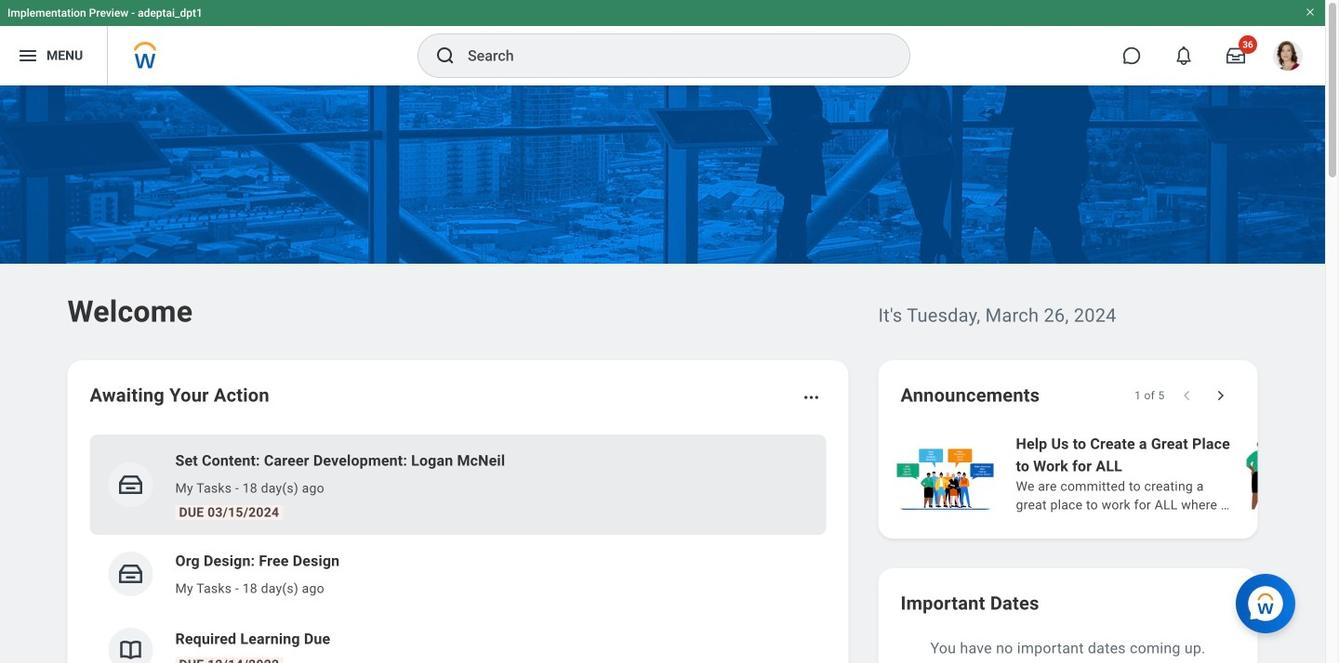 Task type: describe. For each thing, give the bounding box(es) containing it.
search image
[[434, 45, 457, 67]]

chevron left small image
[[1178, 387, 1196, 405]]

0 horizontal spatial list
[[90, 435, 826, 664]]

2 inbox image from the top
[[117, 561, 145, 589]]

1 horizontal spatial list
[[893, 431, 1339, 517]]

book open image
[[117, 637, 145, 664]]

inbox large image
[[1227, 46, 1245, 65]]



Task type: locate. For each thing, give the bounding box(es) containing it.
profile logan mcneil image
[[1273, 41, 1303, 74]]

0 vertical spatial inbox image
[[117, 471, 145, 499]]

list
[[893, 431, 1339, 517], [90, 435, 826, 664]]

1 vertical spatial inbox image
[[117, 561, 145, 589]]

main content
[[0, 86, 1339, 664]]

justify image
[[17, 45, 39, 67]]

1 inbox image from the top
[[117, 471, 145, 499]]

banner
[[0, 0, 1325, 86]]

Search Workday  search field
[[468, 35, 871, 76]]

related actions image
[[802, 389, 821, 407]]

close environment banner image
[[1305, 7, 1316, 18]]

status
[[1135, 389, 1165, 404]]

chevron right small image
[[1211, 387, 1230, 405]]

inbox image
[[117, 471, 145, 499], [117, 561, 145, 589]]

list item
[[90, 435, 826, 536]]

notifications large image
[[1174, 46, 1193, 65]]



Task type: vqa. For each thing, say whether or not it's contained in the screenshot.
Toggle to List Detail view option
no



